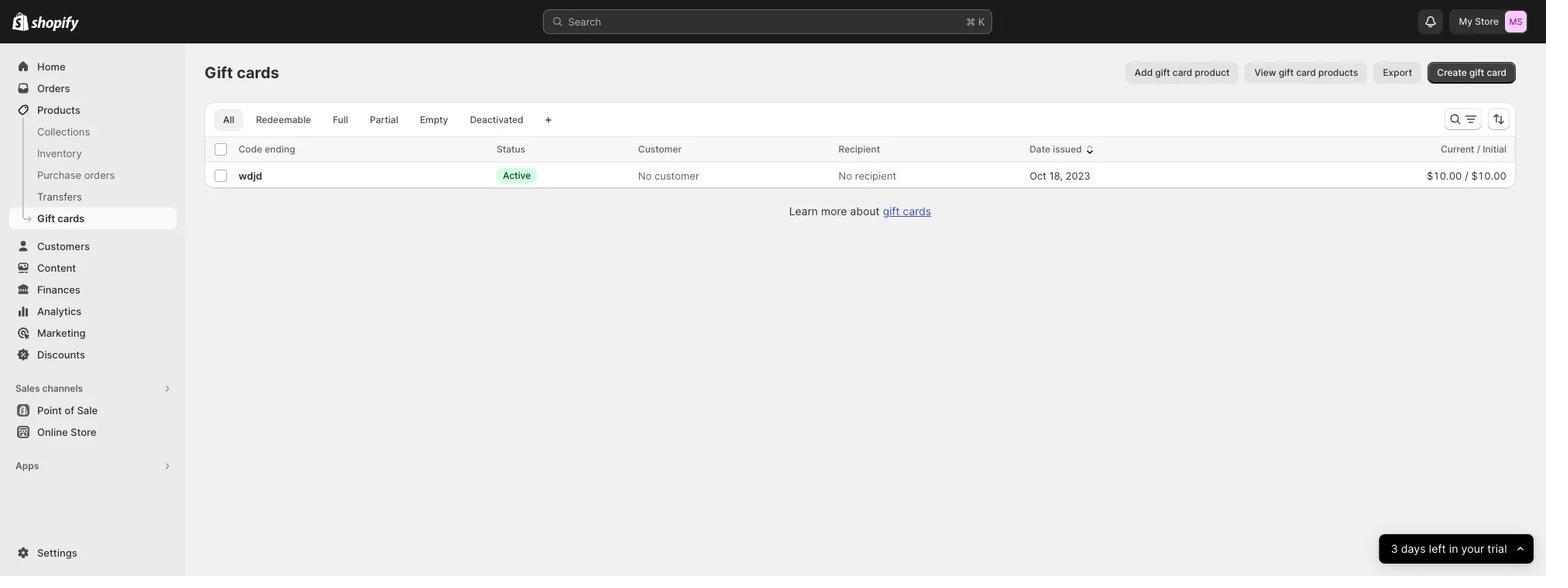Task type: locate. For each thing, give the bounding box(es) containing it.
recipient button
[[839, 142, 896, 157]]

1 vertical spatial gift cards
[[37, 212, 85, 225]]

sales channels
[[16, 383, 83, 394]]

code ending button
[[239, 142, 311, 157]]

no
[[638, 169, 652, 182], [839, 169, 853, 182]]

gift right view
[[1279, 67, 1294, 78]]

in
[[1450, 542, 1459, 556]]

no for no customer
[[638, 169, 652, 182]]

1 horizontal spatial /
[[1478, 143, 1481, 155]]

0 horizontal spatial /
[[1466, 169, 1469, 182]]

2 no from the left
[[839, 169, 853, 182]]

orders
[[84, 169, 115, 181]]

my store image
[[1506, 11, 1528, 33]]

cards down transfers
[[58, 212, 85, 225]]

tab list
[[211, 109, 536, 131]]

products link
[[9, 99, 177, 121]]

gift for view
[[1279, 67, 1294, 78]]

store right my
[[1476, 16, 1500, 27]]

of
[[65, 405, 74, 417]]

create gift card
[[1438, 67, 1507, 78]]

/ inside button
[[1478, 143, 1481, 155]]

oct 18, 2023
[[1030, 169, 1091, 182]]

card for product
[[1173, 67, 1193, 78]]

all button
[[214, 109, 244, 131]]

card right the create
[[1488, 67, 1507, 78]]

analytics link
[[9, 301, 177, 322]]

gift up all
[[205, 64, 233, 82]]

2 horizontal spatial card
[[1488, 67, 1507, 78]]

gift right about
[[883, 205, 900, 218]]

store for my store
[[1476, 16, 1500, 27]]

no down customer
[[638, 169, 652, 182]]

gift cards
[[205, 64, 279, 82], [37, 212, 85, 225]]

settings
[[37, 547, 77, 560]]

gift right the create
[[1470, 67, 1485, 78]]

tab list containing all
[[211, 109, 536, 131]]

gift
[[1156, 67, 1171, 78], [1279, 67, 1294, 78], [1470, 67, 1485, 78], [883, 205, 900, 218]]

card
[[1173, 67, 1193, 78], [1297, 67, 1317, 78], [1488, 67, 1507, 78]]

status
[[497, 143, 526, 155]]

$10.00 / $10.00
[[1428, 169, 1507, 182]]

sales channels button
[[9, 378, 177, 400]]

gift inside 'link'
[[1279, 67, 1294, 78]]

add
[[1135, 67, 1153, 78]]

online store link
[[9, 422, 177, 443]]

more
[[821, 205, 848, 218]]

/ for $10.00
[[1466, 169, 1469, 182]]

purchase orders link
[[9, 164, 177, 186]]

1 card from the left
[[1173, 67, 1193, 78]]

1 vertical spatial store
[[71, 426, 96, 439]]

about
[[851, 205, 880, 218]]

learn
[[790, 205, 818, 218]]

1 horizontal spatial store
[[1476, 16, 1500, 27]]

0 horizontal spatial card
[[1173, 67, 1193, 78]]

date issued button
[[1030, 142, 1098, 157]]

orders link
[[9, 78, 177, 99]]

1 horizontal spatial $10.00
[[1472, 169, 1507, 182]]

18,
[[1050, 169, 1063, 182]]

partial
[[370, 114, 398, 126]]

gift cards link
[[883, 205, 932, 218]]

card left the products
[[1297, 67, 1317, 78]]

shopify image
[[31, 16, 79, 32]]

view gift card products link
[[1246, 62, 1368, 84]]

$10.00 down current
[[1428, 169, 1463, 182]]

channels
[[42, 383, 83, 394]]

card inside 'link'
[[1297, 67, 1317, 78]]

export
[[1384, 67, 1413, 78]]

no customer
[[638, 169, 700, 182]]

inventory
[[37, 147, 82, 160]]

store
[[1476, 16, 1500, 27], [71, 426, 96, 439]]

cards right about
[[903, 205, 932, 218]]

no recipient
[[839, 169, 897, 182]]

0 horizontal spatial gift cards
[[37, 212, 85, 225]]

/ left initial
[[1478, 143, 1481, 155]]

inventory link
[[9, 143, 177, 164]]

gift for create
[[1470, 67, 1485, 78]]

0 vertical spatial /
[[1478, 143, 1481, 155]]

$10.00
[[1428, 169, 1463, 182], [1472, 169, 1507, 182]]

3 days left in your trial button
[[1380, 535, 1535, 564]]

point of sale button
[[0, 400, 186, 422]]

trial
[[1488, 542, 1508, 556]]

deactivated link
[[461, 109, 533, 131]]

3 days left in your trial
[[1392, 542, 1508, 556]]

$10.00 down initial
[[1472, 169, 1507, 182]]

my store
[[1460, 16, 1500, 27]]

gift cards up all
[[205, 64, 279, 82]]

all
[[223, 114, 234, 126]]

deactivated
[[470, 114, 524, 126]]

0 horizontal spatial gift
[[37, 212, 55, 225]]

1 horizontal spatial gift cards
[[205, 64, 279, 82]]

wdjd
[[239, 169, 262, 182]]

current / initial button
[[1441, 142, 1523, 157]]

customers link
[[9, 236, 177, 257]]

1 horizontal spatial card
[[1297, 67, 1317, 78]]

add gift card product
[[1135, 67, 1230, 78]]

analytics
[[37, 305, 82, 318]]

0 vertical spatial gift cards
[[205, 64, 279, 82]]

⌘ k
[[967, 16, 985, 28]]

wdjd link
[[239, 169, 262, 182]]

cards
[[237, 64, 279, 82], [903, 205, 932, 218], [58, 212, 85, 225]]

0 horizontal spatial store
[[71, 426, 96, 439]]

0 vertical spatial store
[[1476, 16, 1500, 27]]

gift down transfers
[[37, 212, 55, 225]]

2 card from the left
[[1297, 67, 1317, 78]]

1 vertical spatial /
[[1466, 169, 1469, 182]]

purchase
[[37, 169, 81, 181]]

cards up redeemable
[[237, 64, 279, 82]]

0 horizontal spatial $10.00
[[1428, 169, 1463, 182]]

1 horizontal spatial gift
[[205, 64, 233, 82]]

card left product
[[1173, 67, 1193, 78]]

gift cards down transfers
[[37, 212, 85, 225]]

collections
[[37, 126, 90, 138]]

issued
[[1053, 143, 1083, 155]]

create gift card link
[[1429, 62, 1517, 84]]

1 $10.00 from the left
[[1428, 169, 1463, 182]]

gift right the add
[[1156, 67, 1171, 78]]

/ down current / initial
[[1466, 169, 1469, 182]]

2 $10.00 from the left
[[1472, 169, 1507, 182]]

no down recipient
[[839, 169, 853, 182]]

store down sale
[[71, 426, 96, 439]]

left
[[1430, 542, 1447, 556]]

0 horizontal spatial no
[[638, 169, 652, 182]]

0 vertical spatial gift
[[205, 64, 233, 82]]

1 no from the left
[[638, 169, 652, 182]]

empty link
[[411, 109, 458, 131]]

store inside button
[[71, 426, 96, 439]]

point of sale
[[37, 405, 98, 417]]

code ending
[[239, 143, 295, 155]]

1 horizontal spatial no
[[839, 169, 853, 182]]

gift
[[205, 64, 233, 82], [37, 212, 55, 225]]



Task type: describe. For each thing, give the bounding box(es) containing it.
learn more about gift cards
[[790, 205, 932, 218]]

view
[[1255, 67, 1277, 78]]

full
[[333, 114, 348, 126]]

store for online store
[[71, 426, 96, 439]]

3
[[1392, 542, 1399, 556]]

2023
[[1066, 169, 1091, 182]]

export button
[[1374, 62, 1422, 84]]

online store button
[[0, 422, 186, 443]]

settings link
[[9, 543, 177, 564]]

gift cards link
[[9, 208, 177, 229]]

1 vertical spatial gift
[[37, 212, 55, 225]]

products
[[1319, 67, 1359, 78]]

sale
[[77, 405, 98, 417]]

marketing
[[37, 327, 86, 339]]

search
[[568, 16, 602, 28]]

1 horizontal spatial cards
[[237, 64, 279, 82]]

recipient
[[855, 169, 897, 182]]

customer
[[638, 143, 682, 155]]

code
[[239, 143, 262, 155]]

date
[[1030, 143, 1051, 155]]

point of sale link
[[9, 400, 177, 422]]

content
[[37, 262, 76, 274]]

date issued
[[1030, 143, 1083, 155]]

transfers
[[37, 191, 82, 203]]

collections link
[[9, 121, 177, 143]]

discounts link
[[9, 344, 177, 366]]

redeemable
[[256, 114, 311, 126]]

partial link
[[361, 109, 408, 131]]

add gift card product link
[[1126, 62, 1240, 84]]

card for products
[[1297, 67, 1317, 78]]

purchase orders
[[37, 169, 115, 181]]

customer button
[[638, 142, 698, 157]]

3 card from the left
[[1488, 67, 1507, 78]]

redeemable link
[[247, 109, 321, 131]]

2 horizontal spatial cards
[[903, 205, 932, 218]]

create
[[1438, 67, 1468, 78]]

⌘
[[967, 16, 976, 28]]

marketing link
[[9, 322, 177, 344]]

k
[[979, 16, 985, 28]]

transfers link
[[9, 186, 177, 208]]

no for no recipient
[[839, 169, 853, 182]]

content link
[[9, 257, 177, 279]]

online store
[[37, 426, 96, 439]]

full link
[[324, 109, 358, 131]]

active
[[503, 170, 531, 181]]

finances
[[37, 284, 80, 296]]

empty
[[420, 114, 448, 126]]

customers
[[37, 240, 90, 253]]

your
[[1462, 542, 1485, 556]]

initial
[[1484, 143, 1507, 155]]

0 horizontal spatial cards
[[58, 212, 85, 225]]

products
[[37, 104, 80, 116]]

recipient
[[839, 143, 881, 155]]

point
[[37, 405, 62, 417]]

home
[[37, 60, 66, 73]]

sales
[[16, 383, 40, 394]]

/ for current
[[1478, 143, 1481, 155]]

current
[[1441, 143, 1475, 155]]

home link
[[9, 56, 177, 78]]

oct
[[1030, 169, 1047, 182]]

apps
[[16, 460, 39, 472]]

discounts
[[37, 349, 85, 361]]

product
[[1195, 67, 1230, 78]]

days
[[1402, 542, 1427, 556]]

shopify image
[[12, 12, 29, 31]]

ending
[[265, 143, 295, 155]]

customer
[[655, 169, 700, 182]]

finances link
[[9, 279, 177, 301]]

online
[[37, 426, 68, 439]]

orders
[[37, 82, 70, 95]]

gift for add
[[1156, 67, 1171, 78]]



